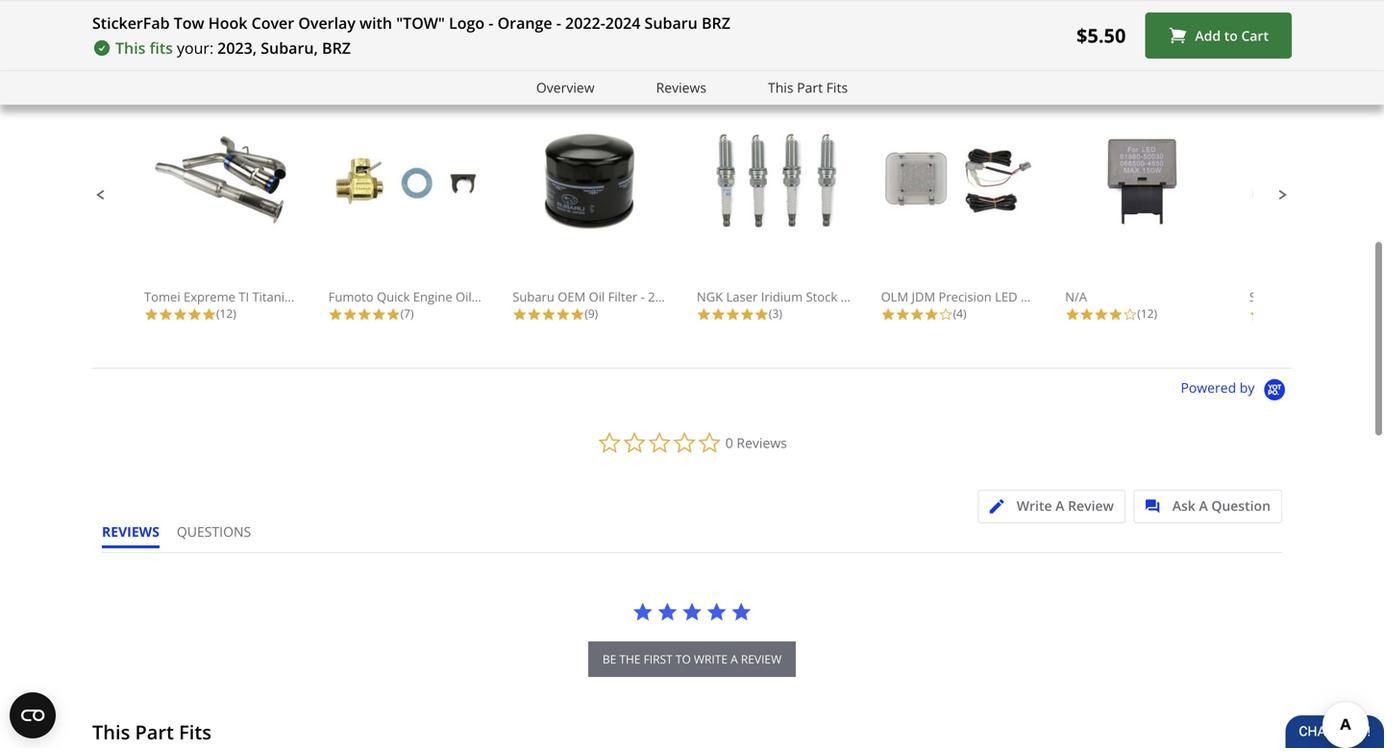 Task type: locate. For each thing, give the bounding box(es) containing it.
0 vertical spatial to
[[1225, 26, 1238, 44]]

a right ask
[[1199, 497, 1208, 515]]

1 a from the left
[[1056, 497, 1065, 515]]

0 horizontal spatial subaru
[[513, 288, 555, 306]]

0 horizontal spatial (12)
[[216, 306, 236, 321]]

brz
[[702, 12, 731, 33], [322, 37, 351, 58]]

1 empty star image from the left
[[939, 308, 953, 322]]

stock
[[806, 288, 838, 306]]

0 vertical spatial fits
[[827, 78, 848, 97]]

0 horizontal spatial jdm
[[912, 288, 936, 306]]

part
[[797, 78, 823, 97], [135, 720, 174, 746]]

4 total reviews element
[[881, 306, 1035, 322]]

powered by
[[1181, 379, 1258, 397]]

this inside 'link'
[[768, 78, 794, 97]]

(9)
[[585, 306, 598, 321]]

overview
[[536, 78, 595, 97]]

star image
[[144, 308, 159, 322], [159, 308, 173, 322], [173, 308, 187, 322], [202, 308, 216, 322], [328, 308, 343, 322], [343, 308, 357, 322], [386, 308, 401, 322], [513, 308, 527, 322], [527, 308, 542, 322], [556, 308, 570, 322], [570, 308, 585, 322], [697, 308, 711, 322], [711, 308, 726, 322], [740, 308, 755, 322], [755, 308, 769, 322], [910, 308, 924, 322], [1065, 308, 1080, 322], [682, 602, 703, 623], [731, 602, 752, 623]]

engine
[[413, 288, 452, 306]]

1 horizontal spatial oil
[[589, 288, 605, 306]]

a
[[1056, 497, 1065, 515], [1199, 497, 1208, 515]]

12 total reviews element
[[144, 306, 298, 322], [1065, 306, 1219, 322]]

to right add
[[1225, 26, 1238, 44]]

1 vertical spatial to
[[676, 652, 691, 668]]

subaru left oem at the left top of the page
[[513, 288, 555, 306]]

ask a question button
[[1134, 490, 1283, 524]]

0 horizontal spatial this part fits
[[92, 720, 212, 746]]

1 horizontal spatial fits
[[827, 78, 848, 97]]

0 horizontal spatial empty star image
[[939, 308, 953, 322]]

star image
[[187, 308, 202, 322], [357, 308, 372, 322], [372, 308, 386, 322], [542, 308, 556, 322], [726, 308, 740, 322], [881, 308, 896, 322], [896, 308, 910, 322], [924, 308, 939, 322], [1080, 308, 1094, 322], [1094, 308, 1109, 322], [1109, 308, 1123, 322], [1250, 308, 1264, 322], [632, 602, 653, 623], [657, 602, 678, 623], [706, 602, 727, 623]]

1 horizontal spatial 12 total reviews element
[[1065, 306, 1219, 322]]

precision
[[939, 288, 992, 306]]

1 horizontal spatial (12)
[[1138, 306, 1158, 321]]

1 vertical spatial reviews
[[737, 434, 787, 452]]

ngk laser iridium stock heat range...
[[697, 288, 918, 306]]

0 horizontal spatial oil
[[456, 288, 472, 306]]

oil left drain
[[456, 288, 472, 306]]

9 total reviews element
[[513, 306, 667, 322]]

heat
[[841, 288, 868, 306]]

1 horizontal spatial -
[[556, 12, 561, 33]]

empty star image for olm jdm precision led lift gate...
[[939, 308, 953, 322]]

1 vertical spatial brz
[[322, 37, 351, 58]]

1 (12) from the left
[[216, 306, 236, 321]]

2 empty star image from the left
[[1123, 308, 1138, 322]]

to right first
[[676, 652, 691, 668]]

lift
[[1021, 288, 1039, 306]]

0 horizontal spatial to
[[676, 652, 691, 668]]

tab list containing reviews
[[102, 523, 268, 553]]

brz down overlay
[[322, 37, 351, 58]]

jdm right facelift
[[1359, 288, 1383, 306]]

first
[[644, 652, 673, 668]]

iridium
[[761, 288, 803, 306]]

$5.50
[[1077, 22, 1126, 49]]

olm
[[881, 288, 909, 306]]

to
[[1225, 26, 1238, 44], [676, 652, 691, 668]]

2 total reviews element
[[1250, 306, 1384, 322]]

- right filter at the left top of the page
[[641, 288, 645, 306]]

subaru,
[[261, 37, 318, 58]]

subaru
[[645, 12, 698, 33], [513, 288, 555, 306]]

subispeed
[[1250, 288, 1311, 306]]

1 oil from the left
[[456, 288, 472, 306]]

ask a question
[[1173, 497, 1271, 515]]

tab list
[[102, 523, 268, 553]]

jdm
[[912, 288, 936, 306], [1359, 288, 1383, 306]]

n/a
[[1065, 288, 1087, 306]]

1 vertical spatial this
[[768, 78, 794, 97]]

1 horizontal spatial a
[[1199, 497, 1208, 515]]

valve...
[[510, 288, 551, 306]]

by
[[1240, 379, 1255, 397]]

0 vertical spatial this part fits
[[768, 78, 848, 97]]

1 vertical spatial subaru
[[513, 288, 555, 306]]

add
[[1195, 26, 1221, 44]]

ngk laser iridium stock heat range... link
[[697, 130, 918, 306]]

1 horizontal spatial subaru
[[645, 12, 698, 33]]

-
[[489, 12, 494, 33], [556, 12, 561, 33], [641, 288, 645, 306]]

0 vertical spatial brz
[[702, 12, 731, 33]]

overview link
[[536, 77, 595, 99]]

olm jdm precision led lift gate...
[[881, 288, 1080, 306]]

this part fits link
[[768, 77, 848, 99]]

(12) left ti
[[216, 306, 236, 321]]

(12) right n/a
[[1138, 306, 1158, 321]]

with
[[360, 12, 392, 33]]

oil right oem at the left top of the page
[[589, 288, 605, 306]]

1 horizontal spatial part
[[797, 78, 823, 97]]

facelift
[[1314, 288, 1356, 306]]

powered by link
[[1181, 379, 1292, 403]]

orange
[[498, 12, 552, 33]]

write
[[694, 652, 728, 668]]

0 horizontal spatial brz
[[322, 37, 351, 58]]

filter
[[608, 288, 638, 306]]

tomei
[[144, 288, 180, 306]]

brz up the reviews link
[[702, 12, 731, 33]]

drain
[[475, 288, 507, 306]]

this fits your: 2023, subaru, brz
[[115, 37, 351, 58]]

1 12 total reviews element from the left
[[144, 306, 298, 322]]

this part fits
[[768, 78, 848, 97], [92, 720, 212, 746]]

jdm right olm
[[912, 288, 936, 306]]

a right write
[[1056, 497, 1065, 515]]

- right logo
[[489, 12, 494, 33]]

cover
[[252, 12, 294, 33]]

0 horizontal spatial a
[[1056, 497, 1065, 515]]

0 horizontal spatial fits
[[179, 720, 212, 746]]

tomei expreme ti titanium cat-back...
[[144, 288, 368, 306]]

- left 2022-
[[556, 12, 561, 33]]

quick
[[377, 288, 410, 306]]

1 horizontal spatial empty star image
[[1123, 308, 1138, 322]]

rated
[[189, 33, 240, 60]]

reviews
[[656, 78, 707, 97], [737, 434, 787, 452]]

review
[[1068, 497, 1114, 515]]

2 vertical spatial this
[[92, 720, 130, 746]]

a inside "dropdown button"
[[1199, 497, 1208, 515]]

(12) for n/a
[[1138, 306, 1158, 321]]

subaru oem oil filter - 2015-2024...
[[513, 288, 719, 306]]

subaru right 2024
[[645, 12, 698, 33]]

0 horizontal spatial part
[[135, 720, 174, 746]]

2 a from the left
[[1199, 497, 1208, 515]]

cat-
[[307, 288, 330, 306]]

questions
[[177, 523, 251, 541]]

1 horizontal spatial to
[[1225, 26, 1238, 44]]

1 horizontal spatial this part fits
[[768, 78, 848, 97]]

subispeed facelift jdm link
[[1250, 130, 1384, 306]]

0 horizontal spatial 12 total reviews element
[[144, 306, 298, 322]]

write
[[1017, 497, 1052, 515]]

write a review button
[[978, 490, 1126, 524]]

(12)
[[216, 306, 236, 321], [1138, 306, 1158, 321]]

2 (12) from the left
[[1138, 306, 1158, 321]]

a inside dropdown button
[[1056, 497, 1065, 515]]

0 reviews
[[726, 434, 787, 452]]

0 horizontal spatial -
[[489, 12, 494, 33]]

oil
[[456, 288, 472, 306], [589, 288, 605, 306]]

2015-
[[648, 288, 681, 306]]

1 horizontal spatial jdm
[[1359, 288, 1383, 306]]

empty star image
[[939, 308, 953, 322], [1123, 308, 1138, 322]]

laser
[[726, 288, 758, 306]]

0 vertical spatial part
[[797, 78, 823, 97]]

to inside button
[[1225, 26, 1238, 44]]

expreme
[[184, 288, 235, 306]]

0 horizontal spatial reviews
[[656, 78, 707, 97]]

empty star image for n/a
[[1123, 308, 1138, 322]]

top
[[152, 33, 184, 60]]

12 total reviews element for n/a
[[1065, 306, 1219, 322]]

2 12 total reviews element from the left
[[1065, 306, 1219, 322]]

subispeed facelift jdm 
[[1250, 288, 1384, 306]]

"tow"
[[396, 12, 445, 33]]



Task type: describe. For each thing, give the bounding box(es) containing it.
fumoto quick engine oil drain valve... link
[[328, 130, 551, 306]]

3 total reviews element
[[697, 306, 851, 322]]

question
[[1212, 497, 1271, 515]]

overlay
[[298, 12, 356, 33]]

n/a link
[[1065, 130, 1219, 306]]

ask
[[1173, 497, 1196, 515]]

add to cart button
[[1145, 12, 1292, 59]]

the
[[619, 652, 641, 668]]

back...
[[330, 288, 368, 306]]

ti
[[239, 288, 249, 306]]

tomei expreme ti titanium cat-back... link
[[144, 130, 368, 306]]

0 vertical spatial reviews
[[656, 78, 707, 97]]

0 vertical spatial this
[[115, 37, 146, 58]]

ngk
[[697, 288, 723, 306]]

add to cart
[[1195, 26, 1269, 44]]

hook
[[208, 12, 248, 33]]

write a review
[[1017, 497, 1114, 515]]

a for ask
[[1199, 497, 1208, 515]]

olm jdm precision led lift gate... link
[[881, 130, 1080, 306]]

2023,
[[217, 37, 257, 58]]

fits inside 'link'
[[827, 78, 848, 97]]

write no frame image
[[990, 500, 1014, 514]]

fits
[[150, 37, 173, 58]]

be the first to write a review
[[603, 652, 782, 668]]

12 total reviews element for tomei expreme ti titanium cat-back...
[[144, 306, 298, 322]]

led
[[995, 288, 1018, 306]]

(7)
[[401, 306, 414, 321]]

logo
[[449, 12, 485, 33]]

a for write
[[1056, 497, 1065, 515]]

2 horizontal spatial -
[[641, 288, 645, 306]]

other
[[92, 33, 147, 60]]

2022-
[[565, 12, 605, 33]]

open widget image
[[10, 693, 56, 739]]

1 jdm from the left
[[912, 288, 936, 306]]

0
[[726, 434, 733, 452]]

fumoto
[[328, 288, 374, 306]]

1 vertical spatial this part fits
[[92, 720, 212, 746]]

2024...
[[681, 288, 719, 306]]

products
[[245, 33, 329, 60]]

(4)
[[953, 306, 967, 321]]

stickerfab tow hook cover overlay with "tow" logo - orange - 2022-2024 subaru brz
[[92, 12, 731, 33]]

1 horizontal spatial reviews
[[737, 434, 787, 452]]

7 total reviews element
[[328, 306, 482, 322]]

fumoto quick engine oil drain valve...
[[328, 288, 551, 306]]

be the first to write a review button
[[588, 642, 796, 678]]

subaru oem oil filter - 2015-2024... link
[[513, 130, 719, 306]]

your:
[[177, 37, 214, 58]]

titanium
[[252, 288, 304, 306]]

0 vertical spatial subaru
[[645, 12, 698, 33]]

(12) for tomei expreme ti titanium cat-back...
[[216, 306, 236, 321]]

reviews
[[102, 523, 160, 541]]

2024
[[605, 12, 641, 33]]

2 oil from the left
[[589, 288, 605, 306]]

(3)
[[769, 306, 782, 321]]

dialog image
[[1146, 500, 1170, 514]]

1 vertical spatial fits
[[179, 720, 212, 746]]

range...
[[872, 288, 918, 306]]

1 horizontal spatial brz
[[702, 12, 731, 33]]

1 vertical spatial part
[[135, 720, 174, 746]]

oem
[[558, 288, 586, 306]]

to inside button
[[676, 652, 691, 668]]

be
[[603, 652, 616, 668]]

powered
[[1181, 379, 1237, 397]]

part inside 'link'
[[797, 78, 823, 97]]

reviews link
[[656, 77, 707, 99]]

other top rated products
[[92, 33, 329, 60]]

a
[[731, 652, 738, 668]]

gate...
[[1043, 288, 1080, 306]]

2 jdm from the left
[[1359, 288, 1383, 306]]

cart
[[1242, 26, 1269, 44]]

stickerfab
[[92, 12, 170, 33]]

review
[[741, 652, 782, 668]]



Task type: vqa. For each thing, say whether or not it's contained in the screenshot.


